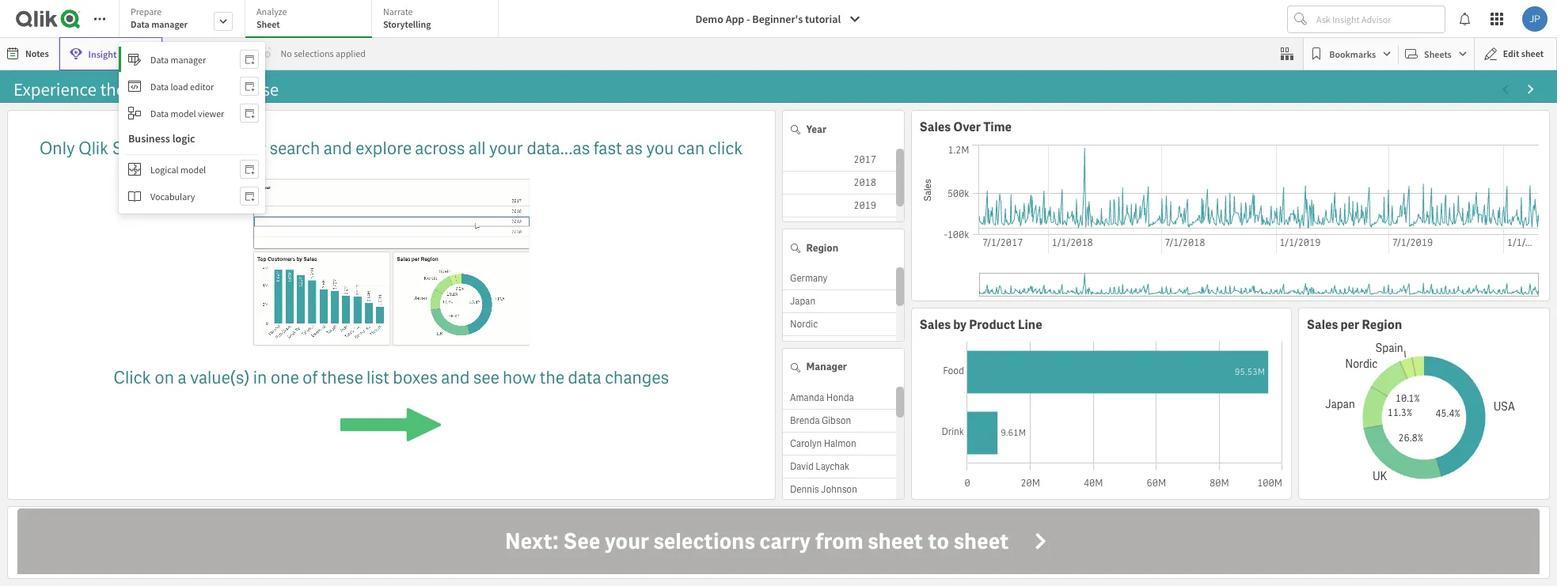 Task type: describe. For each thing, give the bounding box(es) containing it.
vocabulary
[[150, 190, 195, 202]]

data model viewer
              - open in new tab image
[[245, 107, 254, 120]]

on
[[155, 366, 174, 389]]

logical model
[[150, 163, 206, 175]]

demo
[[695, 12, 723, 26]]

time
[[983, 119, 1012, 135]]

data load editor
              - open in new tab image
[[245, 80, 254, 93]]

0 vertical spatial selections
[[294, 47, 334, 59]]

business
[[128, 131, 170, 146]]

no selections applied
[[281, 47, 366, 59]]

editor
[[190, 80, 214, 92]]

lets
[[162, 137, 190, 160]]

tab list containing prepare
[[119, 0, 504, 40]]

by
[[953, 317, 967, 334]]

david laychak
[[790, 460, 849, 473]]

data manager button
[[119, 47, 265, 72]]

book image
[[128, 190, 141, 203]]

data load editor button
[[119, 74, 265, 99]]

germany
[[790, 272, 827, 285]]

load
[[171, 80, 188, 92]]

can
[[677, 137, 705, 160]]

data model viewer
[[150, 107, 224, 119]]

freely
[[224, 137, 266, 160]]

2019 optional. 3 of 5 row
[[782, 195, 896, 218]]

data load editor
[[150, 80, 214, 92]]

next sheet: product details image
[[1525, 83, 1537, 96]]

notes button
[[3, 41, 55, 66]]

only
[[39, 137, 75, 160]]

-
[[746, 12, 750, 26]]

sales over time application
[[911, 110, 1550, 302]]

only qlik sense lets you freely search and explore across all your data...as fast as you can click
[[39, 137, 743, 160]]

explore
[[355, 137, 412, 160]]

manager inside button
[[171, 53, 206, 65]]

dennis johnson optional. 5 of 19 row
[[782, 479, 896, 501]]

data inside prepare data manager
[[131, 18, 149, 30]]

dennis
[[790, 483, 819, 496]]

Ask Insight Advisor text field
[[1313, 6, 1445, 32]]

data
[[568, 366, 601, 389]]

click on a value(s) in one of these list boxes and see how the data changes
[[113, 366, 669, 389]]

sales for sales over time
[[919, 119, 951, 135]]

model for logical
[[181, 163, 206, 175]]

data model viewer button
[[119, 101, 265, 126]]

amanda honda
[[790, 391, 854, 404]]

vocabulary
              - open in new tab image
[[245, 190, 254, 203]]

click
[[113, 366, 151, 389]]

of
[[302, 366, 318, 389]]

analyze sheet
[[256, 6, 287, 30]]

how
[[503, 366, 536, 389]]

next: see your selections carry from sheet to sheet
[[505, 527, 1009, 556]]

logical model
              - open in new tab image
[[245, 163, 254, 176]]

sales over time
[[919, 119, 1012, 135]]

amanda
[[790, 391, 824, 404]]

the
[[540, 366, 564, 389]]

sales per region application
[[1298, 308, 1550, 500]]

edit sheet button
[[1474, 37, 1557, 70]]

analyze
[[256, 6, 287, 17]]

sense
[[112, 137, 159, 160]]

2017
[[853, 154, 876, 166]]

demo app - beginner's tutorial button
[[686, 6, 871, 32]]

gibson
[[821, 414, 851, 427]]

david
[[790, 460, 813, 473]]

next:
[[505, 527, 559, 556]]

narrate storytelling
[[383, 6, 431, 30]]

model for data
[[171, 107, 196, 119]]

johnson
[[820, 483, 857, 496]]

product
[[969, 317, 1015, 334]]

business logic image
[[128, 163, 141, 176]]

vocabulary button
[[119, 184, 265, 209]]

sales by product line application
[[911, 308, 1292, 500]]

these
[[321, 366, 363, 389]]

data manager image
[[128, 53, 141, 66]]

year
[[806, 122, 826, 136]]

tutorial
[[805, 12, 841, 26]]

beginner's
[[752, 12, 803, 26]]

viewer
[[198, 107, 224, 119]]

sales by product line
[[919, 317, 1042, 334]]

selections inside button
[[653, 527, 755, 556]]

0 horizontal spatial region
[[806, 241, 838, 255]]

sales for sales by product line
[[919, 317, 951, 334]]

arrow right image
[[1030, 531, 1052, 553]]

manager inside prepare data manager
[[151, 18, 188, 30]]

bookmarks
[[1329, 48, 1376, 60]]

brenda gibson optional. 2 of 19 row
[[782, 410, 896, 433]]

laychak
[[815, 460, 849, 473]]

from
[[815, 527, 863, 556]]

see
[[473, 366, 499, 389]]

2 horizontal spatial sheet
[[1521, 47, 1544, 59]]

halmon
[[823, 437, 856, 450]]

0 vertical spatial and
[[323, 137, 352, 160]]

carry
[[759, 527, 810, 556]]



Task type: locate. For each thing, give the bounding box(es) containing it.
1 horizontal spatial selections
[[653, 527, 755, 556]]

sheet right the to
[[954, 527, 1009, 556]]

sheet
[[1521, 47, 1544, 59], [868, 527, 923, 556], [954, 527, 1009, 556]]

0 horizontal spatial your
[[489, 137, 523, 160]]

sales
[[919, 119, 951, 135], [919, 317, 951, 334], [1307, 317, 1338, 334]]

one
[[270, 366, 299, 389]]

data inside data load editor button
[[150, 80, 169, 92]]

1 vertical spatial model
[[181, 163, 206, 175]]

region right 'per' on the bottom of the page
[[1362, 317, 1402, 334]]

edit sheet
[[1503, 47, 1544, 59]]

logic
[[172, 131, 195, 146]]

edit
[[1503, 47, 1519, 59]]

storytelling
[[383, 18, 431, 30]]

1 horizontal spatial and
[[441, 366, 470, 389]]

fast
[[594, 137, 622, 160]]

2018 optional. 2 of 5 row
[[782, 172, 896, 195]]

step back image
[[201, 47, 214, 60]]

data...as
[[527, 137, 590, 160]]

your inside button
[[605, 527, 649, 556]]

see
[[563, 527, 600, 556]]

1 vertical spatial region
[[1362, 317, 1402, 334]]

selections
[[294, 47, 334, 59], [653, 527, 755, 556]]

1 vertical spatial and
[[441, 366, 470, 389]]

data model image
[[128, 107, 141, 120]]

1 vertical spatial manager
[[171, 53, 206, 65]]

1 vertical spatial your
[[605, 527, 649, 556]]

0 vertical spatial model
[[171, 107, 196, 119]]

1 horizontal spatial region
[[1362, 317, 1402, 334]]

demo app - beginner's tutorial
[[695, 12, 841, 26]]

0 horizontal spatial and
[[323, 137, 352, 160]]

boxes
[[393, 366, 438, 389]]

changes
[[605, 366, 669, 389]]

to
[[928, 527, 949, 556]]

you right as
[[646, 137, 674, 160]]

sheet right the edit
[[1521, 47, 1544, 59]]

data left 'load'
[[150, 80, 169, 92]]

and left see at the left of the page
[[441, 366, 470, 389]]

0 horizontal spatial sheet
[[868, 527, 923, 556]]

model up vocabulary 'button'
[[181, 163, 206, 175]]

2 you from the left
[[646, 137, 674, 160]]

0 vertical spatial region
[[806, 241, 838, 255]]

carolyn
[[790, 437, 821, 450]]

0 horizontal spatial selections
[[294, 47, 334, 59]]

next: see your selections carry from sheet to sheet application
[[0, 0, 1557, 587], [7, 506, 1550, 579]]

app
[[726, 12, 744, 26]]

data right data model icon
[[150, 107, 169, 119]]

narrate
[[383, 6, 413, 17]]

logical model button
[[119, 157, 265, 182]]

japan
[[790, 295, 815, 308]]

search
[[270, 137, 320, 160]]

0 vertical spatial your
[[489, 137, 523, 160]]

nordic
[[790, 318, 818, 331]]

sheet left the to
[[868, 527, 923, 556]]

david laychak optional. 4 of 19 row
[[782, 456, 896, 479]]

sheets
[[1424, 48, 1452, 60]]

notes
[[25, 47, 49, 59]]

dennis johnson
[[790, 483, 857, 496]]

list
[[366, 366, 389, 389]]

2019
[[853, 199, 876, 212]]

data manager
              - open in new tab image
[[245, 53, 254, 66]]

application
[[7, 110, 775, 500]]

region up germany
[[806, 241, 838, 255]]

sheet
[[256, 18, 280, 30]]

you right lets
[[193, 137, 221, 160]]

qlik
[[78, 137, 109, 160]]

data right data manager 'image'
[[150, 53, 169, 65]]

2018
[[853, 177, 876, 189]]

data for data model viewer
[[150, 107, 169, 119]]

in
[[253, 366, 267, 389]]

bookmarks button
[[1307, 41, 1395, 66]]

logical
[[150, 163, 179, 175]]

sales left 'per' on the bottom of the page
[[1307, 317, 1338, 334]]

data for data load editor
[[150, 80, 169, 92]]

honda
[[826, 391, 854, 404]]

prepare data manager
[[131, 6, 188, 30]]

carolyn halmon
[[790, 437, 856, 450]]

application image
[[128, 80, 141, 93]]

germany optional. 1 of 7 row
[[782, 268, 896, 291]]

selections tool image
[[1281, 47, 1294, 60]]

no
[[281, 47, 292, 59]]

sales left over
[[919, 119, 951, 135]]

brenda gibson
[[790, 414, 851, 427]]

manager
[[806, 360, 847, 374]]

value(s)
[[190, 366, 250, 389]]

manager down prepare
[[151, 18, 188, 30]]

sales inside application
[[1307, 317, 1338, 334]]

manager
[[151, 18, 188, 30], [171, 53, 206, 65]]

your right all
[[489, 137, 523, 160]]

a
[[178, 366, 187, 389]]

manager up data load editor button
[[171, 53, 206, 65]]

1 horizontal spatial sheet
[[954, 527, 1009, 556]]

application containing only qlik sense lets you freely search and explore across all your data...as fast as you can click
[[7, 110, 775, 500]]

model inside button
[[171, 107, 196, 119]]

business logic
[[128, 131, 195, 146]]

data for data manager
[[150, 53, 169, 65]]

over
[[953, 119, 981, 135]]

region
[[806, 241, 838, 255], [1362, 317, 1402, 334]]

2017 optional. 1 of 5 row
[[782, 149, 896, 172]]

data down prepare
[[131, 18, 149, 30]]

tab list
[[119, 0, 504, 40]]

model
[[171, 107, 196, 119], [181, 163, 206, 175]]

brenda
[[790, 414, 819, 427]]

sales per region
[[1307, 317, 1402, 334]]

data inside 'data manager' button
[[150, 53, 169, 65]]

0 vertical spatial manager
[[151, 18, 188, 30]]

your
[[489, 137, 523, 160], [605, 527, 649, 556]]

0 horizontal spatial you
[[193, 137, 221, 160]]

and
[[323, 137, 352, 160], [441, 366, 470, 389]]

model up logic
[[171, 107, 196, 119]]

data manager
[[150, 53, 206, 65]]

your right see
[[605, 527, 649, 556]]

1 vertical spatial selections
[[653, 527, 755, 556]]

click
[[708, 137, 743, 160]]

applied
[[336, 47, 366, 59]]

and right search
[[323, 137, 352, 160]]

sales left the by
[[919, 317, 951, 334]]

region inside application
[[1362, 317, 1402, 334]]

data
[[131, 18, 149, 30], [150, 53, 169, 65], [150, 80, 169, 92], [150, 107, 169, 119]]

1 horizontal spatial your
[[605, 527, 649, 556]]

1 horizontal spatial you
[[646, 137, 674, 160]]

model inside button
[[181, 163, 206, 175]]

japan optional. 2 of 7 row
[[782, 291, 896, 314]]

data inside data model viewer button
[[150, 107, 169, 119]]

1 you from the left
[[193, 137, 221, 160]]

sales for sales per region
[[1307, 317, 1338, 334]]

per
[[1340, 317, 1359, 334]]

all
[[469, 137, 486, 160]]

across
[[415, 137, 465, 160]]

sheets button
[[1402, 41, 1471, 66]]



Task type: vqa. For each thing, say whether or not it's contained in the screenshot.
activate now! link
no



